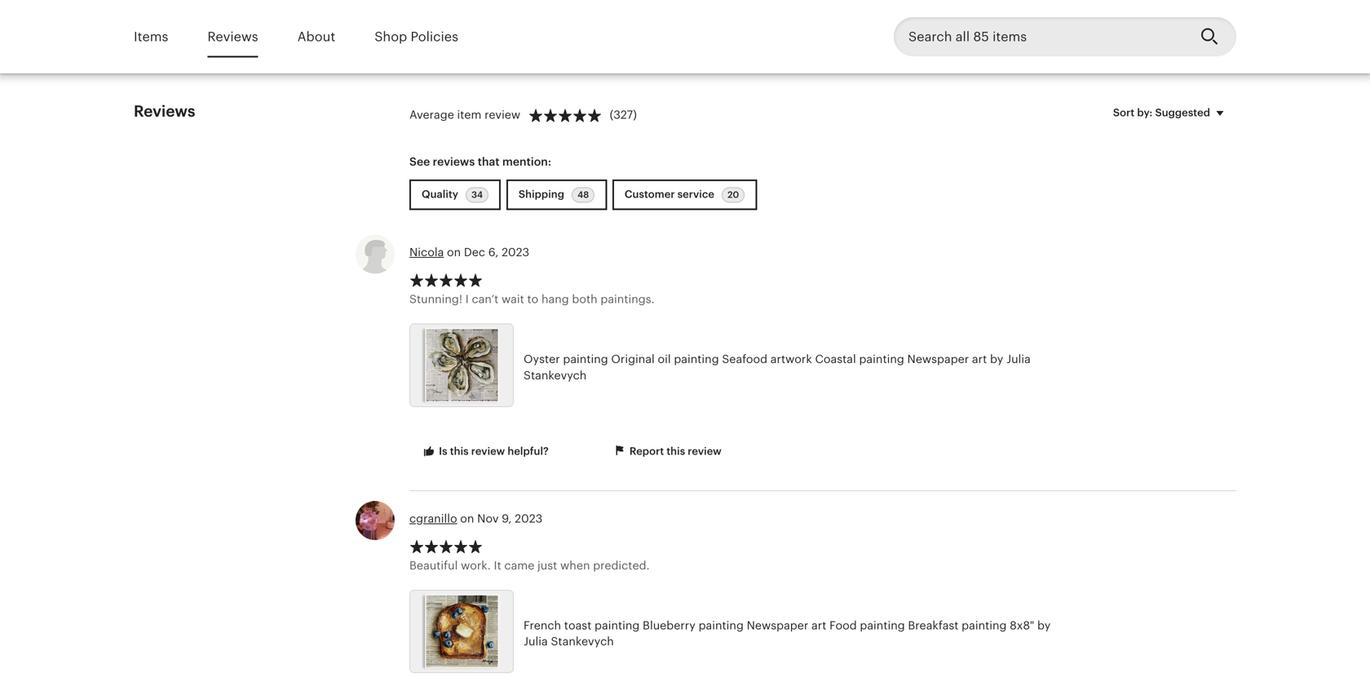 Task type: describe. For each thing, give the bounding box(es) containing it.
coastal
[[815, 353, 856, 366]]

oyster painting original oil painting seafood artwork coastal painting newspaper art by julia stankevych
[[524, 353, 1031, 382]]

items
[[134, 29, 168, 44]]

stankevych inside french toast painting blueberry painting newspaper art food painting breakfast painting 8x8" by julia stankevych
[[551, 635, 614, 648]]

see
[[410, 155, 430, 168]]

painting right the oyster
[[563, 353, 608, 366]]

is this review helpful? button
[[410, 436, 561, 467]]

by:
[[1138, 106, 1153, 119]]

sort by: suggested
[[1113, 106, 1211, 119]]

report this review
[[627, 445, 722, 457]]

can't
[[472, 293, 499, 306]]

Search all 85 items text field
[[894, 17, 1188, 56]]

dec
[[464, 246, 485, 259]]

customer
[[625, 188, 675, 200]]

predicted.
[[593, 559, 650, 572]]

cgranillo link
[[410, 512, 457, 525]]

julia inside oyster painting original oil painting seafood artwork coastal painting newspaper art by julia stankevych
[[1007, 353, 1031, 366]]

stankevych inside oyster painting original oil painting seafood artwork coastal painting newspaper art by julia stankevych
[[524, 369, 587, 382]]

review for report this review
[[688, 445, 722, 457]]

2023 for on nov 9, 2023
[[515, 512, 543, 525]]

9,
[[502, 512, 512, 525]]

reviews link
[[208, 18, 258, 56]]

mention:
[[503, 155, 552, 168]]

food
[[830, 619, 857, 632]]

service
[[678, 188, 715, 200]]

shop policies link
[[375, 18, 459, 56]]

is this review helpful?
[[436, 445, 549, 457]]

french toast painting blueberry painting newspaper art food painting breakfast painting 8x8" by julia stankevych
[[524, 619, 1051, 648]]

by inside french toast painting blueberry painting newspaper art food painting breakfast painting 8x8" by julia stankevych
[[1038, 619, 1051, 632]]

helpful?
[[508, 445, 549, 457]]

on for cgranillo
[[460, 512, 474, 525]]

painting right toast
[[595, 619, 640, 632]]

came
[[505, 559, 535, 572]]

painting right blueberry
[[699, 619, 744, 632]]

suggested
[[1156, 106, 1211, 119]]

blueberry
[[643, 619, 696, 632]]

nov
[[477, 512, 499, 525]]

that
[[478, 155, 500, 168]]

toast
[[564, 619, 592, 632]]

wait
[[502, 293, 524, 306]]

this for report
[[667, 445, 685, 457]]

oyster painting original oil painting seafood artwork coastal painting newspaper art by julia stankevych link
[[410, 324, 1054, 411]]

to
[[527, 293, 539, 306]]

on for nicola
[[447, 246, 461, 259]]

review for is this review helpful?
[[471, 445, 505, 457]]

julia inside french toast painting blueberry painting newspaper art food painting breakfast painting 8x8" by julia stankevych
[[524, 635, 548, 648]]

2023 for on dec 6, 2023
[[502, 246, 530, 259]]

1 horizontal spatial reviews
[[208, 29, 258, 44]]

by inside oyster painting original oil painting seafood artwork coastal painting newspaper art by julia stankevych
[[990, 353, 1004, 366]]

i
[[466, 293, 469, 306]]

about link
[[297, 18, 335, 56]]



Task type: vqa. For each thing, say whether or not it's contained in the screenshot.
top "2023"
yes



Task type: locate. For each thing, give the bounding box(es) containing it.
1 horizontal spatial by
[[1038, 619, 1051, 632]]

review right report
[[688, 445, 722, 457]]

average item review
[[410, 108, 521, 121]]

item
[[457, 108, 482, 121]]

stankevych down toast
[[551, 635, 614, 648]]

1 vertical spatial on
[[460, 512, 474, 525]]

on left dec
[[447, 246, 461, 259]]

6,
[[489, 246, 499, 259]]

beautiful
[[410, 559, 458, 572]]

original
[[611, 353, 655, 366]]

newspaper inside french toast painting blueberry painting newspaper art food painting breakfast painting 8x8" by julia stankevych
[[747, 619, 809, 632]]

when
[[560, 559, 590, 572]]

0 vertical spatial by
[[990, 353, 1004, 366]]

1 vertical spatial newspaper
[[747, 619, 809, 632]]

reviews
[[208, 29, 258, 44], [134, 102, 195, 120]]

1 this from the left
[[450, 445, 469, 457]]

french
[[524, 619, 561, 632]]

newspaper
[[908, 353, 969, 366], [747, 619, 809, 632]]

nicola
[[410, 246, 444, 259]]

beautiful work. it came just when predicted.
[[410, 559, 650, 572]]

just
[[538, 559, 557, 572]]

2023
[[502, 246, 530, 259], [515, 512, 543, 525]]

painting right food
[[860, 619, 905, 632]]

this right is
[[450, 445, 469, 457]]

1 horizontal spatial art
[[972, 353, 987, 366]]

french toast painting blueberry painting newspaper art food painting breakfast painting 8x8" by julia stankevych link
[[410, 590, 1054, 677]]

20
[[728, 190, 739, 200]]

about
[[297, 29, 335, 44]]

stankevych
[[524, 369, 587, 382], [551, 635, 614, 648]]

2023 right '9,'
[[515, 512, 543, 525]]

art inside french toast painting blueberry painting newspaper art food painting breakfast painting 8x8" by julia stankevych
[[812, 619, 827, 632]]

0 horizontal spatial by
[[990, 353, 1004, 366]]

this right report
[[667, 445, 685, 457]]

breakfast
[[908, 619, 959, 632]]

nicola on dec 6, 2023
[[410, 246, 530, 259]]

1 horizontal spatial this
[[667, 445, 685, 457]]

paintings.
[[601, 293, 655, 306]]

1 vertical spatial stankevych
[[551, 635, 614, 648]]

customer service
[[625, 188, 717, 200]]

48
[[578, 190, 589, 200]]

shop
[[375, 29, 407, 44]]

julia
[[1007, 353, 1031, 366], [524, 635, 548, 648]]

review right "item"
[[485, 108, 521, 121]]

average
[[410, 108, 454, 121]]

2023 right the 6,
[[502, 246, 530, 259]]

painting
[[563, 353, 608, 366], [674, 353, 719, 366], [859, 353, 905, 366], [595, 619, 640, 632], [699, 619, 744, 632], [860, 619, 905, 632], [962, 619, 1007, 632]]

see reviews that mention:
[[410, 155, 552, 168]]

newspaper inside oyster painting original oil painting seafood artwork coastal painting newspaper art by julia stankevych
[[908, 353, 969, 366]]

painting right oil
[[674, 353, 719, 366]]

both
[[572, 293, 598, 306]]

1 vertical spatial julia
[[524, 635, 548, 648]]

reviews
[[433, 155, 475, 168]]

0 horizontal spatial julia
[[524, 635, 548, 648]]

stankevych down the oyster
[[524, 369, 587, 382]]

0 horizontal spatial this
[[450, 445, 469, 457]]

0 vertical spatial 2023
[[502, 246, 530, 259]]

cgranillo
[[410, 512, 457, 525]]

0 vertical spatial reviews
[[208, 29, 258, 44]]

0 vertical spatial art
[[972, 353, 987, 366]]

sort by: suggested button
[[1101, 95, 1243, 130]]

oyster
[[524, 353, 560, 366]]

policies
[[411, 29, 459, 44]]

this for is
[[450, 445, 469, 457]]

nicola link
[[410, 246, 444, 259]]

on
[[447, 246, 461, 259], [460, 512, 474, 525]]

0 vertical spatial julia
[[1007, 353, 1031, 366]]

2 this from the left
[[667, 445, 685, 457]]

seafood
[[722, 353, 768, 366]]

(327)
[[610, 108, 637, 121]]

0 horizontal spatial reviews
[[134, 102, 195, 120]]

work.
[[461, 559, 491, 572]]

review left helpful?
[[471, 445, 505, 457]]

report this review button
[[600, 436, 734, 467]]

art
[[972, 353, 987, 366], [812, 619, 827, 632]]

0 vertical spatial newspaper
[[908, 353, 969, 366]]

34
[[472, 190, 483, 200]]

by
[[990, 353, 1004, 366], [1038, 619, 1051, 632]]

art inside oyster painting original oil painting seafood artwork coastal painting newspaper art by julia stankevych
[[972, 353, 987, 366]]

1 vertical spatial art
[[812, 619, 827, 632]]

1 horizontal spatial julia
[[1007, 353, 1031, 366]]

0 horizontal spatial newspaper
[[747, 619, 809, 632]]

shop policies
[[375, 29, 459, 44]]

1 vertical spatial reviews
[[134, 102, 195, 120]]

quality
[[422, 188, 461, 200]]

review
[[485, 108, 521, 121], [471, 445, 505, 457], [688, 445, 722, 457]]

this
[[450, 445, 469, 457], [667, 445, 685, 457]]

0 horizontal spatial art
[[812, 619, 827, 632]]

report
[[630, 445, 664, 457]]

stunning!
[[410, 293, 463, 306]]

hang
[[542, 293, 569, 306]]

0 vertical spatial on
[[447, 246, 461, 259]]

it
[[494, 559, 502, 572]]

shipping
[[519, 188, 567, 200]]

oil
[[658, 353, 671, 366]]

cgranillo on nov 9, 2023
[[410, 512, 543, 525]]

1 vertical spatial by
[[1038, 619, 1051, 632]]

is
[[439, 445, 448, 457]]

1 horizontal spatial newspaper
[[908, 353, 969, 366]]

artwork
[[771, 353, 812, 366]]

sort
[[1113, 106, 1135, 119]]

8x8"
[[1010, 619, 1035, 632]]

painting left 8x8"
[[962, 619, 1007, 632]]

items link
[[134, 18, 168, 56]]

on left nov
[[460, 512, 474, 525]]

1 vertical spatial 2023
[[515, 512, 543, 525]]

stunning! i can't wait to hang both paintings.
[[410, 293, 655, 306]]

0 vertical spatial stankevych
[[524, 369, 587, 382]]

review for average item review
[[485, 108, 521, 121]]

painting right the coastal
[[859, 353, 905, 366]]



